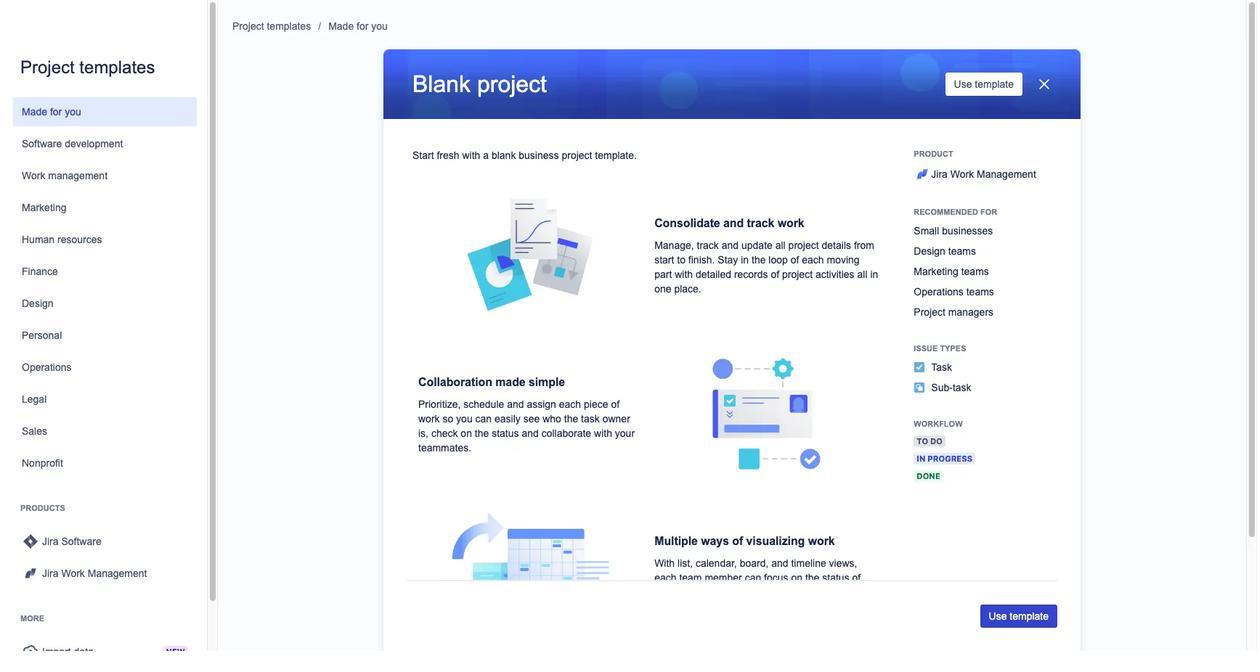 Task type: locate. For each thing, give the bounding box(es) containing it.
task inside prioritize, schedule and assign each piece of work so you can easily see who the task owner is, check on the status and collaborate with your teammates.
[[581, 414, 600, 425]]

can for ways
[[745, 573, 762, 584]]

sales button
[[13, 417, 197, 446]]

part
[[655, 269, 672, 281]]

with left "a"
[[462, 150, 480, 161]]

work left management
[[22, 170, 45, 182]]

project templates
[[232, 20, 311, 32], [20, 57, 155, 77]]

and up stay
[[722, 240, 739, 252]]

1 vertical spatial marketing
[[914, 266, 959, 278]]

marketing up human
[[22, 202, 66, 214]]

made for you inside "made for you" button
[[22, 106, 81, 118]]

1 horizontal spatial for
[[357, 20, 369, 32]]

0 vertical spatial teams
[[949, 246, 976, 257]]

all down moving
[[858, 269, 868, 281]]

project down keeping
[[776, 602, 806, 613]]

on up keeping
[[791, 573, 803, 584]]

details
[[822, 240, 851, 252]]

0 horizontal spatial work
[[418, 414, 440, 425]]

1 vertical spatial jira work management image
[[22, 565, 39, 583]]

multiple ways of visualizing work image
[[418, 510, 643, 636]]

operations for operations teams
[[914, 286, 964, 298]]

design
[[914, 246, 946, 257], [22, 298, 53, 309]]

with
[[655, 558, 675, 570]]

0 vertical spatial you
[[371, 20, 388, 32]]

made
[[496, 377, 526, 389]]

0 vertical spatial templates
[[267, 20, 311, 32]]

can down schedule
[[476, 414, 492, 425]]

member
[[705, 573, 742, 584]]

2 vertical spatial each
[[655, 573, 677, 584]]

task down the piece
[[581, 414, 600, 425]]

1 horizontal spatial each
[[655, 573, 677, 584]]

progress
[[928, 454, 973, 464]]

0 horizontal spatial on
[[461, 428, 472, 440]]

views,
[[829, 558, 858, 570]]

0 horizontal spatial in
[[655, 602, 663, 613]]

with
[[462, 150, 480, 161], [675, 269, 693, 281], [594, 428, 612, 440]]

1 vertical spatial operations
[[22, 362, 72, 373]]

track up the finish.
[[697, 240, 719, 252]]

0 vertical spatial software
[[22, 138, 62, 150]]

work down product
[[951, 169, 974, 180]]

loop
[[769, 255, 788, 266], [682, 602, 702, 613]]

1 horizontal spatial design
[[914, 246, 946, 257]]

jira right jira software icon
[[42, 536, 59, 548]]

0 horizontal spatial all
[[776, 240, 786, 252]]

1 horizontal spatial all
[[858, 269, 868, 281]]

marketing button
[[13, 193, 197, 222]]

each up who
[[559, 399, 581, 411]]

1 vertical spatial each
[[559, 399, 581, 411]]

1 vertical spatial for
[[50, 106, 62, 118]]

loop inside manage, track and update all project details from start to finish. stay in the loop of each moving part with detailed records of project activities all in one place.
[[769, 255, 788, 266]]

marketing inside button
[[22, 202, 66, 214]]

track up update
[[747, 218, 775, 230]]

work up manage, track and update all project details from start to finish. stay in the loop of each moving part with detailed records of project activities all in one place.
[[778, 218, 805, 230]]

0 horizontal spatial you
[[65, 106, 81, 118]]

activities
[[816, 269, 855, 281]]

1 vertical spatial all
[[858, 269, 868, 281]]

2 horizontal spatial you
[[456, 414, 473, 425]]

1 vertical spatial project
[[20, 57, 75, 77]]

2 horizontal spatial project
[[914, 307, 946, 318]]

project left activities
[[782, 269, 813, 281]]

1 vertical spatial track
[[697, 240, 719, 252]]

0 vertical spatial loop
[[769, 255, 788, 266]]

sub-task
[[932, 382, 972, 394]]

can
[[476, 414, 492, 425], [745, 573, 762, 584]]

can inside prioritize, schedule and assign each piece of work so you can easily see who the task owner is, check on the status and collaborate with your teammates.
[[476, 414, 492, 425]]

jira work management
[[932, 169, 1037, 180], [42, 568, 147, 580]]

jira software button
[[13, 527, 197, 556]]

is
[[809, 602, 816, 613]]

made up software development
[[22, 106, 47, 118]]

0 vertical spatial with
[[462, 150, 480, 161]]

0 vertical spatial for
[[357, 20, 369, 32]]

finish.
[[689, 255, 715, 266]]

in
[[917, 454, 926, 464]]

design down the small
[[914, 246, 946, 257]]

jira for jira software button
[[42, 536, 59, 548]]

1 vertical spatial software
[[61, 536, 101, 548]]

jira
[[932, 169, 948, 180], [42, 536, 59, 548], [42, 568, 59, 580]]

how
[[737, 602, 756, 613]]

assign
[[527, 399, 556, 411]]

jira work management image down product
[[914, 166, 932, 183]]

0 vertical spatial work
[[778, 218, 805, 230]]

templates
[[267, 20, 311, 32], [79, 57, 155, 77]]

2 vertical spatial project
[[914, 307, 946, 318]]

work up is,
[[418, 414, 440, 425]]

jira software image
[[22, 533, 39, 551]]

made for you for the made for you link
[[329, 20, 388, 32]]

for inside button
[[50, 106, 62, 118]]

status inside 'with list, calendar, board, and timeline views, each team member can focus on the status of their individual tasks while keeping stakeholders in the loop across how the project is tracking.'
[[823, 573, 850, 584]]

made inside "made for you" button
[[22, 106, 47, 118]]

jira work management up recommended for
[[932, 169, 1037, 180]]

manage, track and update all project details from start to finish. stay in the loop of each moving part with detailed records of project activities all in one place.
[[655, 240, 879, 295]]

2 vertical spatial with
[[594, 428, 612, 440]]

update
[[742, 240, 773, 252]]

check
[[431, 428, 458, 440]]

1 vertical spatial can
[[745, 573, 762, 584]]

jira work management image
[[914, 166, 932, 183], [22, 565, 39, 583]]

0 horizontal spatial status
[[492, 428, 519, 440]]

made
[[329, 20, 354, 32], [22, 106, 47, 118]]

made right project templates link
[[329, 20, 354, 32]]

jira work management down jira software button
[[42, 568, 147, 580]]

task
[[953, 382, 972, 394], [581, 414, 600, 425]]

software development button
[[13, 129, 197, 158]]

1 horizontal spatial can
[[745, 573, 762, 584]]

jira work management image down jira software image
[[22, 565, 39, 583]]

on right the check
[[461, 428, 472, 440]]

1 vertical spatial design
[[22, 298, 53, 309]]

0 vertical spatial jira work management image
[[914, 166, 932, 183]]

the down their
[[665, 602, 680, 613]]

use for topmost use template button
[[954, 78, 972, 90]]

marketing
[[22, 202, 66, 214], [914, 266, 959, 278]]

see
[[524, 414, 540, 425]]

0 horizontal spatial jira work management image
[[22, 565, 39, 583]]

1 horizontal spatial made
[[329, 20, 354, 32]]

1 vertical spatial use template
[[989, 611, 1049, 623]]

2 horizontal spatial each
[[802, 255, 824, 266]]

consolidate and track work
[[655, 218, 805, 230]]

software up work management
[[22, 138, 62, 150]]

start
[[413, 150, 434, 161]]

in inside 'with list, calendar, board, and timeline views, each team member can focus on the status of their individual tasks while keeping stakeholders in the loop across how the project is tracking.'
[[655, 602, 663, 613]]

each inside prioritize, schedule and assign each piece of work so you can easily see who the task owner is, check on the status and collaborate with your teammates.
[[559, 399, 581, 411]]

jira inside button
[[42, 536, 59, 548]]

1 horizontal spatial you
[[371, 20, 388, 32]]

templates left the made for you link
[[267, 20, 311, 32]]

owner
[[603, 414, 630, 425]]

more
[[20, 615, 44, 623]]

2 horizontal spatial in
[[871, 269, 879, 281]]

2 horizontal spatial with
[[675, 269, 693, 281]]

1 vertical spatial jira work management
[[42, 568, 147, 580]]

0 horizontal spatial jira work management
[[42, 568, 147, 580]]

jira work management image down product
[[914, 166, 932, 183]]

1 vertical spatial task
[[581, 414, 600, 425]]

issue types
[[914, 344, 967, 353]]

2 vertical spatial teams
[[967, 286, 994, 298]]

on inside prioritize, schedule and assign each piece of work so you can easily see who the task owner is, check on the status and collaborate with your teammates.
[[461, 428, 472, 440]]

0 horizontal spatial use
[[954, 78, 972, 90]]

task down types
[[953, 382, 972, 394]]

1 vertical spatial jira work management image
[[22, 565, 39, 583]]

work inside prioritize, schedule and assign each piece of work so you can easily see who the task owner is, check on the status and collaborate with your teammates.
[[418, 414, 440, 425]]

all right update
[[776, 240, 786, 252]]

each down with
[[655, 573, 677, 584]]

to
[[917, 437, 929, 446]]

0 vertical spatial use template
[[954, 78, 1014, 90]]

operations inside button
[[22, 362, 72, 373]]

marketing down design teams
[[914, 266, 959, 278]]

work management
[[22, 170, 108, 182]]

1 vertical spatial status
[[823, 573, 850, 584]]

management up recommended for
[[977, 169, 1037, 180]]

with down owner
[[594, 428, 612, 440]]

start fresh with a blank business project template.
[[413, 150, 637, 161]]

0 horizontal spatial can
[[476, 414, 492, 425]]

design down finance
[[22, 298, 53, 309]]

0 vertical spatial made
[[329, 20, 354, 32]]

finance
[[22, 266, 58, 278]]

0 vertical spatial jira work management image
[[914, 166, 932, 183]]

made inside the made for you link
[[329, 20, 354, 32]]

2 vertical spatial jira
[[42, 568, 59, 580]]

in
[[741, 255, 749, 266], [871, 269, 879, 281], [655, 602, 663, 613]]

multiple
[[655, 536, 698, 548]]

operations
[[914, 286, 964, 298], [22, 362, 72, 373]]

each inside 'with list, calendar, board, and timeline views, each team member can focus on the status of their individual tasks while keeping stakeholders in the loop across how the project is tracking.'
[[655, 573, 677, 584]]

loop down individual
[[682, 602, 702, 613]]

0 vertical spatial template
[[975, 78, 1014, 90]]

work management button
[[13, 161, 197, 190]]

0 horizontal spatial each
[[559, 399, 581, 411]]

1 horizontal spatial templates
[[267, 20, 311, 32]]

track
[[747, 218, 775, 230], [697, 240, 719, 252]]

0 vertical spatial marketing
[[22, 202, 66, 214]]

status down easily
[[492, 428, 519, 440]]

loop down update
[[769, 255, 788, 266]]

1 horizontal spatial project
[[232, 20, 264, 32]]

can down board,
[[745, 573, 762, 584]]

can inside 'with list, calendar, board, and timeline views, each team member can focus on the status of their individual tasks while keeping stakeholders in the loop across how the project is tracking.'
[[745, 573, 762, 584]]

2 horizontal spatial for
[[981, 208, 998, 216]]

1 vertical spatial template
[[1010, 611, 1049, 623]]

jira software image
[[22, 533, 39, 551]]

1 horizontal spatial status
[[823, 573, 850, 584]]

can for made
[[476, 414, 492, 425]]

blank
[[492, 150, 516, 161]]

use
[[954, 78, 972, 90], [989, 611, 1007, 623]]

on
[[461, 428, 472, 440], [791, 573, 803, 584]]

loop inside 'with list, calendar, board, and timeline views, each team member can focus on the status of their individual tasks while keeping stakeholders in the loop across how the project is tracking.'
[[682, 602, 702, 613]]

nonprofit
[[22, 458, 63, 469]]

and inside manage, track and update all project details from start to finish. stay in the loop of each moving part with detailed records of project activities all in one place.
[[722, 240, 739, 252]]

simple
[[529, 377, 565, 389]]

1 vertical spatial work
[[418, 414, 440, 425]]

project
[[477, 71, 547, 97], [562, 150, 592, 161], [789, 240, 819, 252], [782, 269, 813, 281], [776, 602, 806, 613]]

operations for operations
[[22, 362, 72, 373]]

software
[[22, 138, 62, 150], [61, 536, 101, 548]]

0 horizontal spatial design
[[22, 298, 53, 309]]

0 horizontal spatial loop
[[682, 602, 702, 613]]

marketing for marketing
[[22, 202, 66, 214]]

in down their
[[655, 602, 663, 613]]

the down update
[[752, 255, 766, 266]]

operations button
[[13, 353, 197, 382]]

you inside button
[[65, 106, 81, 118]]

project
[[232, 20, 264, 32], [20, 57, 75, 77], [914, 307, 946, 318]]

operations down marketing teams at right top
[[914, 286, 964, 298]]

2 vertical spatial you
[[456, 414, 473, 425]]

legal button
[[13, 385, 197, 414]]

0 horizontal spatial for
[[50, 106, 62, 118]]

jira down jira software
[[42, 568, 59, 580]]

1 horizontal spatial marketing
[[914, 266, 959, 278]]

1 vertical spatial jira
[[42, 536, 59, 548]]

1 vertical spatial use template button
[[980, 605, 1058, 628]]

consolidate and track work image
[[418, 192, 643, 318]]

work down jira software
[[61, 568, 85, 580]]

1 horizontal spatial task
[[953, 382, 972, 394]]

1 horizontal spatial use
[[989, 611, 1007, 623]]

teams
[[949, 246, 976, 257], [962, 266, 989, 278], [967, 286, 994, 298]]

template.
[[595, 150, 637, 161]]

2 vertical spatial work
[[808, 536, 835, 548]]

you
[[371, 20, 388, 32], [65, 106, 81, 118], [456, 414, 473, 425]]

1 vertical spatial you
[[65, 106, 81, 118]]

0 vertical spatial in
[[741, 255, 749, 266]]

0 vertical spatial use
[[954, 78, 972, 90]]

design for design
[[22, 298, 53, 309]]

do
[[931, 437, 943, 446]]

legal
[[22, 394, 47, 405]]

0 vertical spatial made for you
[[329, 20, 388, 32]]

management inside button
[[88, 568, 147, 580]]

business
[[519, 150, 559, 161]]

teams up the managers
[[967, 286, 994, 298]]

in down from
[[871, 269, 879, 281]]

1 vertical spatial teams
[[962, 266, 989, 278]]

individual
[[677, 587, 720, 599]]

design inside button
[[22, 298, 53, 309]]

use template for topmost use template button
[[954, 78, 1014, 90]]

0 vertical spatial operations
[[914, 286, 964, 298]]

management down jira software button
[[88, 568, 147, 580]]

in up records
[[741, 255, 749, 266]]

software development
[[22, 138, 123, 150]]

1 horizontal spatial management
[[977, 169, 1037, 180]]

2 vertical spatial for
[[981, 208, 998, 216]]

work
[[951, 169, 974, 180], [22, 170, 45, 182], [61, 568, 85, 580]]

collaboration made simple image
[[655, 351, 879, 477]]

with down to
[[675, 269, 693, 281]]

operations down "personal"
[[22, 362, 72, 373]]

marketing for marketing teams
[[914, 266, 959, 278]]

template for bottom use template button
[[1010, 611, 1049, 623]]

jira down product
[[932, 169, 948, 180]]

management
[[977, 169, 1037, 180], [88, 568, 147, 580]]

jira work management image inside button
[[22, 565, 39, 583]]

templates up "made for you" button
[[79, 57, 155, 77]]

each up activities
[[802, 255, 824, 266]]

1 vertical spatial use
[[989, 611, 1007, 623]]

2 vertical spatial in
[[655, 602, 663, 613]]

status up stakeholders at the bottom
[[823, 573, 850, 584]]

jira work management image down jira software image
[[22, 565, 39, 583]]

0 vertical spatial on
[[461, 428, 472, 440]]

tracking.
[[819, 602, 858, 613]]

the
[[752, 255, 766, 266], [564, 414, 578, 425], [475, 428, 489, 440], [806, 573, 820, 584], [665, 602, 680, 613], [759, 602, 773, 613]]

finance button
[[13, 257, 197, 286]]

0 horizontal spatial jira work management image
[[22, 565, 39, 583]]

the down schedule
[[475, 428, 489, 440]]

0 vertical spatial design
[[914, 246, 946, 257]]

0 horizontal spatial operations
[[22, 362, 72, 373]]

and up focus
[[772, 558, 789, 570]]

for
[[357, 20, 369, 32], [50, 106, 62, 118], [981, 208, 998, 216]]

teams up operations teams
[[962, 266, 989, 278]]

0 horizontal spatial templates
[[79, 57, 155, 77]]

each inside manage, track and update all project details from start to finish. stay in the loop of each moving part with detailed records of project activities all in one place.
[[802, 255, 824, 266]]

teams down "businesses"
[[949, 246, 976, 257]]

management
[[48, 170, 108, 182]]

0 horizontal spatial management
[[88, 568, 147, 580]]

1 vertical spatial loop
[[682, 602, 702, 613]]

use template
[[954, 78, 1014, 90], [989, 611, 1049, 623]]

tasks
[[723, 587, 746, 599]]

manage,
[[655, 240, 694, 252]]

software up jira work management button
[[61, 536, 101, 548]]

across
[[704, 602, 734, 613]]

jira work management image
[[914, 166, 932, 183], [22, 565, 39, 583]]

work up timeline in the right bottom of the page
[[808, 536, 835, 548]]

jira inside button
[[42, 568, 59, 580]]



Task type: describe. For each thing, give the bounding box(es) containing it.
prioritize, schedule and assign each piece of work so you can easily see who the task owner is, check on the status and collaborate with your teammates.
[[418, 399, 635, 454]]

project right business
[[562, 150, 592, 161]]

types
[[940, 344, 967, 353]]

place.
[[674, 284, 702, 295]]

nonprofit button
[[13, 449, 197, 478]]

human resources button
[[13, 225, 197, 254]]

with inside prioritize, schedule and assign each piece of work so you can easily see who the task owner is, check on the status and collaborate with your teammates.
[[594, 428, 612, 440]]

1 vertical spatial in
[[871, 269, 879, 281]]

the down while
[[759, 602, 773, 613]]

jira work management button
[[13, 559, 197, 588]]

stakeholders
[[814, 587, 871, 599]]

while
[[749, 587, 772, 599]]

schedule
[[464, 399, 504, 411]]

0 vertical spatial track
[[747, 218, 775, 230]]

track inside manage, track and update all project details from start to finish. stay in the loop of each moving part with detailed records of project activities all in one place.
[[697, 240, 719, 252]]

of inside 'with list, calendar, board, and timeline views, each team member can focus on the status of their individual tasks while keeping stakeholders in the loop across how the project is tracking.'
[[853, 573, 861, 584]]

2 horizontal spatial work
[[951, 169, 974, 180]]

jira for jira work management button
[[42, 568, 59, 580]]

is,
[[418, 428, 429, 440]]

software inside jira software button
[[61, 536, 101, 548]]

1 horizontal spatial project templates
[[232, 20, 311, 32]]

project right blank
[[477, 71, 547, 97]]

fresh
[[437, 150, 460, 161]]

stay
[[718, 255, 738, 266]]

template for topmost use template button
[[975, 78, 1014, 90]]

teammates.
[[418, 443, 472, 454]]

made for you link
[[329, 17, 388, 35]]

teams for operations teams
[[967, 286, 994, 298]]

the inside manage, track and update all project details from start to finish. stay in the loop of each moving part with detailed records of project activities all in one place.
[[752, 255, 766, 266]]

made for you for "made for you" button
[[22, 106, 81, 118]]

their
[[655, 587, 674, 599]]

0 horizontal spatial project templates
[[20, 57, 155, 77]]

piece
[[584, 399, 608, 411]]

design for design teams
[[914, 246, 946, 257]]

managers
[[949, 307, 994, 318]]

resources
[[57, 234, 102, 246]]

who
[[543, 414, 561, 425]]

design teams
[[914, 246, 976, 257]]

prioritize,
[[418, 399, 461, 411]]

in progress
[[917, 454, 973, 464]]

recommended for
[[914, 208, 998, 216]]

status inside prioritize, schedule and assign each piece of work so you can easily see who the task owner is, check on the status and collaborate with your teammates.
[[492, 428, 519, 440]]

project inside 'with list, calendar, board, and timeline views, each team member can focus on the status of their individual tasks while keeping stakeholders in the loop across how the project is tracking.'
[[776, 602, 806, 613]]

made for "made for you" button
[[22, 106, 47, 118]]

project left details on the top of page
[[789, 240, 819, 252]]

1 vertical spatial templates
[[79, 57, 155, 77]]

use template for bottom use template button
[[989, 611, 1049, 623]]

human
[[22, 234, 55, 246]]

jira work management inside button
[[42, 568, 147, 580]]

with inside manage, track and update all project details from start to finish. stay in the loop of each moving part with detailed records of project activities all in one place.
[[675, 269, 693, 281]]

businesses
[[942, 225, 993, 237]]

and down the see
[[522, 428, 539, 440]]

board,
[[740, 558, 769, 570]]

teams for marketing teams
[[962, 266, 989, 278]]

records
[[734, 269, 768, 281]]

moving
[[827, 255, 860, 266]]

collaborate
[[542, 428, 591, 440]]

detailed
[[696, 269, 732, 281]]

recommended
[[914, 208, 979, 216]]

start
[[655, 255, 674, 266]]

ways
[[701, 536, 729, 548]]

for for "made for you" button
[[50, 106, 62, 118]]

design button
[[13, 289, 197, 318]]

0 vertical spatial use template button
[[946, 73, 1023, 96]]

keeping
[[775, 587, 811, 599]]

issue
[[914, 344, 938, 353]]

blank project
[[413, 71, 547, 97]]

the down timeline in the right bottom of the page
[[806, 573, 820, 584]]

0 horizontal spatial work
[[22, 170, 45, 182]]

you for "made for you" button
[[65, 106, 81, 118]]

calendar,
[[696, 558, 737, 570]]

software inside software development button
[[22, 138, 62, 150]]

teams for design teams
[[949, 246, 976, 257]]

2 horizontal spatial work
[[808, 536, 835, 548]]

from
[[854, 240, 875, 252]]

personal
[[22, 330, 62, 341]]

personal button
[[13, 321, 197, 350]]

of inside prioritize, schedule and assign each piece of work so you can easily see who the task owner is, check on the status and collaborate with your teammates.
[[611, 399, 620, 411]]

team
[[680, 573, 702, 584]]

with list, calendar, board, and timeline views, each team member can focus on the status of their individual tasks while keeping stakeholders in the loop across how the project is tracking.
[[655, 558, 871, 613]]

made for you button
[[13, 97, 197, 126]]

1 horizontal spatial work
[[61, 568, 85, 580]]

import data image
[[22, 644, 39, 652]]

focus
[[764, 573, 789, 584]]

product
[[914, 150, 954, 158]]

visualizing
[[746, 536, 805, 548]]

workflow
[[914, 420, 963, 429]]

1 horizontal spatial jira work management image
[[914, 166, 932, 183]]

consolidate
[[655, 218, 720, 230]]

use for bottom use template button
[[989, 611, 1007, 623]]

a
[[483, 150, 489, 161]]

0 vertical spatial jira
[[932, 169, 948, 180]]

list,
[[678, 558, 693, 570]]

jira software
[[42, 536, 101, 548]]

made for the made for you link
[[329, 20, 354, 32]]

one
[[655, 284, 672, 295]]

0 horizontal spatial project
[[20, 57, 75, 77]]

0 vertical spatial all
[[776, 240, 786, 252]]

and up update
[[724, 218, 744, 230]]

0 vertical spatial management
[[977, 169, 1037, 180]]

1 horizontal spatial jira work management
[[932, 169, 1037, 180]]

1 horizontal spatial in
[[741, 255, 749, 266]]

sales
[[22, 426, 47, 437]]

timeline
[[791, 558, 827, 570]]

your
[[615, 428, 635, 440]]

project templates link
[[232, 17, 311, 35]]

collaboration
[[418, 377, 492, 389]]

you inside prioritize, schedule and assign each piece of work so you can easily see who the task owner is, check on the status and collaborate with your teammates.
[[456, 414, 473, 425]]

project managers
[[914, 307, 994, 318]]

development
[[65, 138, 123, 150]]

sub-
[[932, 382, 953, 394]]

jira work management image inside button
[[22, 565, 39, 583]]

and up easily
[[507, 399, 524, 411]]

and inside 'with list, calendar, board, and timeline views, each team member can focus on the status of their individual tasks while keeping stakeholders in the loop across how the project is tracking.'
[[772, 558, 789, 570]]

easily
[[495, 414, 521, 425]]

the up collaborate
[[564, 414, 578, 425]]

0 horizontal spatial with
[[462, 150, 480, 161]]

for for the made for you link
[[357, 20, 369, 32]]

close image
[[1036, 76, 1053, 93]]

so
[[443, 414, 454, 425]]

on inside 'with list, calendar, board, and timeline views, each team member can focus on the status of their individual tasks while keeping stakeholders in the loop across how the project is tracking.'
[[791, 573, 803, 584]]

small businesses
[[914, 225, 993, 237]]

you for the made for you link
[[371, 20, 388, 32]]



Task type: vqa. For each thing, say whether or not it's contained in the screenshot.
middle the you
yes



